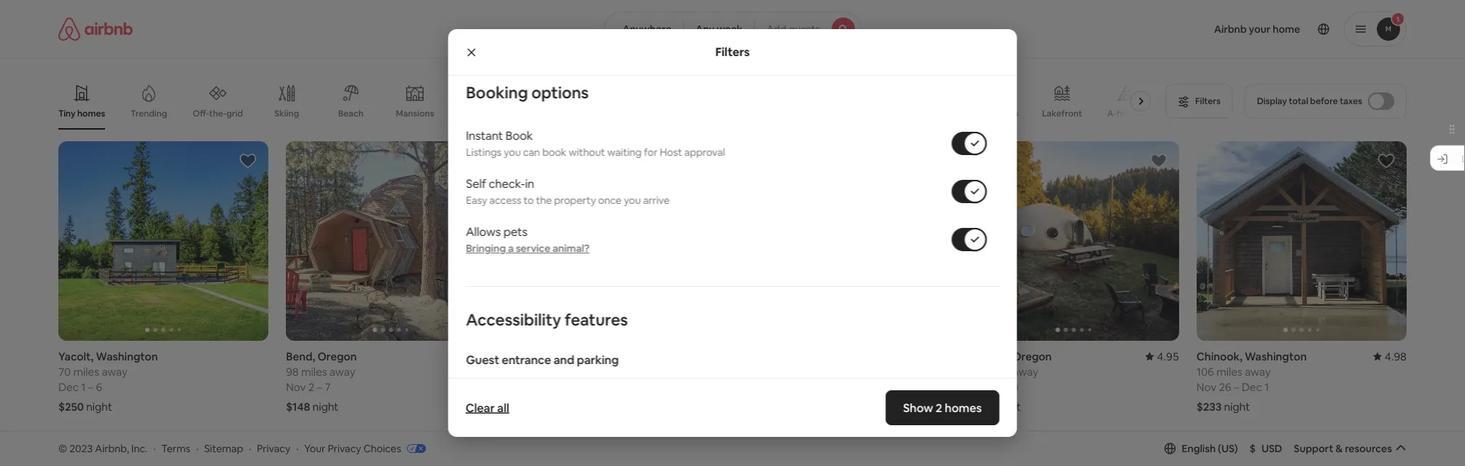 Task type: vqa. For each thing, say whether or not it's contained in the screenshot.
Stay
no



Task type: locate. For each thing, give the bounding box(es) containing it.
nov inside the chinook, washington 106 miles away nov 26 – dec 1 $233 night
[[1197, 380, 1217, 394]]

0 horizontal spatial show
[[699, 378, 725, 391]]

0 horizontal spatial 2
[[308, 380, 314, 394]]

clear all button
[[458, 394, 517, 423]]

3 miles from the left
[[756, 365, 782, 379]]

lakefront
[[1042, 108, 1082, 119]]

1 nov from the left
[[286, 380, 306, 394]]

2 – from the left
[[317, 380, 322, 394]]

miles for 1
[[73, 365, 99, 379]]

mansions
[[396, 108, 434, 119]]

inc.
[[131, 442, 148, 456]]

· left your
[[296, 442, 299, 456]]

night down 10
[[995, 400, 1021, 414]]

56
[[514, 365, 526, 379]]

washington for dec
[[1245, 350, 1307, 364]]

display total before taxes button
[[1245, 84, 1407, 119]]

night inside bend, oregon 98 miles away nov 2 – 7 $148 night
[[313, 400, 339, 414]]

usd
[[1262, 443, 1282, 456]]

1 horizontal spatial nov
[[969, 380, 989, 394]]

· left privacy link
[[249, 442, 251, 456]]

away up 10
[[1013, 365, 1039, 379]]

check-
[[488, 176, 525, 191]]

show map button
[[684, 367, 781, 402]]

privacy right your
[[328, 442, 361, 456]]

away right 106
[[1245, 365, 1271, 379]]

allows pets bringing a service animal?
[[466, 224, 589, 255]]

1 left 6
[[81, 380, 86, 394]]

0 horizontal spatial you
[[503, 146, 521, 159]]

miles for 2
[[301, 365, 327, 379]]

nov left '5'
[[969, 380, 989, 394]]

5 miles from the left
[[529, 365, 555, 379]]

1 inside the chinook, washington 106 miles away nov 26 – dec 1 $233 night
[[1265, 380, 1269, 394]]

privacy left your
[[257, 442, 290, 456]]

bend, oregon 98 miles away nov 2 – 7 $148 night
[[286, 350, 357, 414]]

2 · from the left
[[196, 442, 199, 456]]

away inside the chinook, washington 106 miles away nov 26 – dec 1 $233 night
[[1245, 365, 1271, 379]]

show map
[[699, 378, 749, 391]]

group containing off-the-grid
[[58, 73, 1157, 130]]

tiny
[[58, 108, 75, 119]]

away inside yacolt, washington 70 miles away dec 1 – 6 $250 night
[[102, 365, 127, 379]]

anywhere
[[622, 23, 672, 36]]

taxes
[[1340, 96, 1362, 107]]

you right once
[[623, 194, 641, 207]]

3 away from the left
[[785, 365, 811, 379]]

· right terms link
[[196, 442, 199, 456]]

1 horizontal spatial 4.95
[[1157, 350, 1179, 364]]

– right 26
[[1234, 380, 1239, 394]]

away up 6
[[102, 365, 127, 379]]

0 horizontal spatial dec
[[58, 380, 79, 394]]

night down 6
[[86, 400, 112, 414]]

book
[[505, 128, 533, 143]]

oregon for 98 miles away
[[318, 350, 357, 364]]

service
[[516, 242, 550, 255]]

– right '5'
[[1000, 380, 1005, 394]]

0 vertical spatial you
[[503, 146, 521, 159]]

1 1 from the left
[[81, 380, 86, 394]]

homes right tiny
[[77, 108, 105, 119]]

for
[[644, 146, 657, 159]]

miles
[[73, 365, 99, 379], [301, 365, 327, 379], [756, 365, 782, 379], [984, 365, 1010, 379], [529, 365, 555, 379], [1217, 365, 1243, 379]]

homes down 68
[[945, 401, 982, 416]]

0 horizontal spatial oregon
[[318, 350, 357, 364]]

away for 26
[[1245, 365, 1271, 379]]

2 night from the left
[[313, 400, 339, 414]]

70
[[58, 365, 71, 379]]

4.98 out of 5 average rating image
[[1373, 350, 1407, 364]]

2 left $241
[[936, 401, 942, 416]]

show for show 2 homes
[[903, 401, 933, 416]]

4.95 left entrance
[[474, 350, 496, 364]]

show left map
[[699, 378, 725, 391]]

1 horizontal spatial dec
[[1242, 380, 1262, 394]]

washington up 6
[[96, 350, 158, 364]]

away inside bend, oregon 98 miles away nov 2 – 7 $148 night
[[330, 365, 355, 379]]

1 horizontal spatial you
[[623, 194, 641, 207]]

self
[[466, 176, 486, 191]]

you
[[503, 146, 521, 159], [623, 194, 641, 207]]

miles down bend,
[[301, 365, 327, 379]]

4 – from the left
[[1234, 380, 1239, 394]]

clear
[[466, 401, 495, 416]]

· right inc.
[[153, 442, 156, 456]]

approval
[[684, 146, 725, 159]]

add to wishlist: portland, oregon image
[[695, 454, 712, 467], [922, 454, 940, 467]]

1 night from the left
[[86, 400, 112, 414]]

show 2 homes link
[[886, 391, 1000, 426]]

washington right chinook,
[[1245, 350, 1307, 364]]

1 away from the left
[[102, 365, 127, 379]]

2 horizontal spatial nov
[[1197, 380, 1217, 394]]

1 right 26
[[1265, 380, 1269, 394]]

your privacy choices
[[304, 442, 401, 456]]

None search field
[[604, 12, 861, 47]]

and
[[553, 353, 574, 368]]

0 horizontal spatial 4.95
[[474, 350, 496, 364]]

any week button
[[683, 12, 755, 47]]

privacy
[[257, 442, 290, 456], [328, 442, 361, 456]]

5 away from the left
[[557, 365, 583, 379]]

show inside button
[[699, 378, 725, 391]]

0 horizontal spatial add to wishlist: portland, oregon image
[[695, 454, 712, 467]]

nov for 106
[[1197, 380, 1217, 394]]

1 horizontal spatial privacy
[[328, 442, 361, 456]]

2 away from the left
[[330, 365, 355, 379]]

book
[[542, 146, 566, 159]]

1 4.95 from the left
[[474, 350, 496, 364]]

3 nov from the left
[[1197, 380, 1217, 394]]

4 · from the left
[[296, 442, 299, 456]]

2 nov from the left
[[969, 380, 989, 394]]

$241
[[969, 400, 993, 414]]

you down book
[[503, 146, 521, 159]]

away right 50
[[785, 365, 811, 379]]

2 left 7
[[308, 380, 314, 394]]

miles down yacolt,
[[73, 365, 99, 379]]

the
[[536, 194, 552, 207]]

2 horizontal spatial oregon
[[1013, 350, 1052, 364]]

– inside eugene, oregon 68 miles away nov 5 – 10 $241 night
[[1000, 380, 1005, 394]]

2 washington from the left
[[1245, 350, 1307, 364]]

1 horizontal spatial washington
[[1245, 350, 1307, 364]]

2 4.95 from the left
[[1157, 350, 1179, 364]]

chinook,
[[1197, 350, 1243, 364]]

washington inside the chinook, washington 106 miles away nov 26 – dec 1 $233 night
[[1245, 350, 1307, 364]]

away down rhododendron,
[[557, 365, 583, 379]]

add to wishlist: vancouver, washington image
[[467, 454, 485, 467]]

grid
[[226, 108, 243, 119]]

privacy link
[[257, 442, 290, 456]]

animal?
[[552, 242, 589, 255]]

bringing a service animal? button
[[466, 242, 589, 255]]

1 vertical spatial show
[[903, 401, 933, 416]]

4.95 left chinook,
[[1157, 350, 1179, 364]]

host
[[659, 146, 682, 159]]

total
[[1289, 96, 1308, 107]]

miles inside yacolt, washington 70 miles away dec 1 – 6 $250 night
[[73, 365, 99, 379]]

1 oregon from the left
[[318, 350, 357, 364]]

– left 6
[[88, 380, 94, 394]]

show inside filters dialog
[[903, 401, 933, 416]]

show
[[699, 378, 725, 391], [903, 401, 933, 416]]

night inside yacolt, washington 70 miles away dec 1 – 6 $250 night
[[86, 400, 112, 414]]

2 privacy from the left
[[328, 442, 361, 456]]

2 oregon from the left
[[1013, 350, 1052, 364]]

guest entrance and parking
[[466, 353, 618, 368]]

1 horizontal spatial 1
[[1265, 380, 1269, 394]]

dec right 26
[[1242, 380, 1262, 394]]

6 away from the left
[[1245, 365, 1271, 379]]

0 horizontal spatial 1
[[81, 380, 86, 394]]

booking
[[466, 82, 528, 103]]

– inside yacolt, washington 70 miles away dec 1 – 6 $250 night
[[88, 380, 94, 394]]

oregon inside eugene, oregon 68 miles away nov 5 – 10 $241 night
[[1013, 350, 1052, 364]]

1 vertical spatial you
[[623, 194, 641, 207]]

0 horizontal spatial privacy
[[257, 442, 290, 456]]

1 horizontal spatial show
[[903, 401, 933, 416]]

night
[[86, 400, 112, 414], [313, 400, 339, 414], [995, 400, 1021, 414], [1224, 400, 1250, 414]]

a
[[508, 242, 513, 255]]

4.95 out of 5 average rating image
[[462, 350, 496, 364]]

nov inside bend, oregon 98 miles away nov 2 – 7 $148 night
[[286, 380, 306, 394]]

0 horizontal spatial nov
[[286, 380, 306, 394]]

bringing
[[466, 242, 506, 255]]

miles up '5'
[[984, 365, 1010, 379]]

dec down 70
[[58, 380, 79, 394]]

bend,
[[286, 350, 315, 364]]

nov down 106
[[1197, 380, 1217, 394]]

1 vertical spatial homes
[[945, 401, 982, 416]]

off-
[[193, 108, 209, 119]]

0 horizontal spatial washington
[[96, 350, 158, 364]]

display
[[1257, 96, 1287, 107]]

2 miles from the left
[[301, 365, 327, 379]]

english (us) button
[[1164, 443, 1238, 456]]

0 vertical spatial 2
[[308, 380, 314, 394]]

miles down rhododendron,
[[529, 365, 555, 379]]

once
[[598, 194, 621, 207]]

miles right 50
[[756, 365, 782, 379]]

night inside eugene, oregon 68 miles away nov 5 – 10 $241 night
[[995, 400, 1021, 414]]

1 add to wishlist: portland, oregon image from the left
[[695, 454, 712, 467]]

oregon down features
[[596, 350, 636, 364]]

– left 7
[[317, 380, 322, 394]]

4 miles from the left
[[984, 365, 1010, 379]]

1 miles from the left
[[73, 365, 99, 379]]

miles inside bend, oregon 98 miles away nov 2 – 7 $148 night
[[301, 365, 327, 379]]

before
[[1310, 96, 1338, 107]]

2 inside bend, oregon 98 miles away nov 2 – 7 $148 night
[[308, 380, 314, 394]]

1 horizontal spatial homes
[[945, 401, 982, 416]]

3 night from the left
[[995, 400, 1021, 414]]

– inside bend, oregon 98 miles away nov 2 – 7 $148 night
[[317, 380, 322, 394]]

away up 7
[[330, 365, 355, 379]]

oregon inside rhododendron, oregon 56 miles away
[[596, 350, 636, 364]]

miles inside the chinook, washington 106 miles away nov 26 – dec 1 $233 night
[[1217, 365, 1243, 379]]

2 1 from the left
[[1265, 380, 1269, 394]]

1 horizontal spatial oregon
[[596, 350, 636, 364]]

1 horizontal spatial 2
[[936, 401, 942, 416]]

3 · from the left
[[249, 442, 251, 456]]

beach
[[338, 108, 364, 119]]

off-the-grid
[[193, 108, 243, 119]]

1 washington from the left
[[96, 350, 158, 364]]

profile element
[[879, 0, 1407, 58]]

you inside instant book listings you can book without waiting for host approval
[[503, 146, 521, 159]]

tiny homes
[[58, 108, 105, 119]]

none search field containing anywhere
[[604, 12, 861, 47]]

filters dialog
[[448, 29, 1017, 467]]

in
[[525, 176, 534, 191]]

1 horizontal spatial add to wishlist: portland, oregon image
[[922, 454, 940, 467]]

miles up 26
[[1217, 365, 1243, 379]]

2 dec from the left
[[1242, 380, 1262, 394]]

0 vertical spatial show
[[699, 378, 725, 391]]

away for 2
[[330, 365, 355, 379]]

1 dec from the left
[[58, 380, 79, 394]]

3 – from the left
[[1000, 380, 1005, 394]]

dec
[[58, 380, 79, 394], [1242, 380, 1262, 394]]

oregon
[[318, 350, 357, 364], [1013, 350, 1052, 364], [596, 350, 636, 364]]

4 night from the left
[[1224, 400, 1250, 414]]

2 add to wishlist: portland, oregon image from the left
[[922, 454, 940, 467]]

any week
[[696, 23, 743, 36]]

oregon inside bend, oregon 98 miles away nov 2 – 7 $148 night
[[318, 350, 357, 364]]

map
[[727, 378, 749, 391]]

0 vertical spatial homes
[[77, 108, 105, 119]]

all
[[497, 401, 509, 416]]

(us)
[[1218, 443, 1238, 456]]

nov down 98 on the bottom of the page
[[286, 380, 306, 394]]

washington inside yacolt, washington 70 miles away dec 1 – 6 $250 night
[[96, 350, 158, 364]]

night down 26
[[1224, 400, 1250, 414]]

arrive
[[643, 194, 669, 207]]

group
[[58, 73, 1157, 130], [58, 141, 269, 341], [286, 141, 496, 341], [514, 141, 724, 341], [741, 141, 952, 341], [969, 141, 1179, 341], [1197, 141, 1407, 341], [58, 443, 269, 467], [286, 443, 496, 467], [514, 443, 724, 467], [741, 443, 952, 467], [969, 443, 1179, 467], [1197, 443, 1407, 467]]

4.95 for bend, oregon 98 miles away nov 2 – 7 $148 night
[[474, 350, 496, 364]]

6 miles from the left
[[1217, 365, 1243, 379]]

nov for 98
[[286, 380, 306, 394]]

choices
[[363, 442, 401, 456]]

night down 7
[[313, 400, 339, 414]]

1 – from the left
[[88, 380, 94, 394]]

4.95
[[474, 350, 496, 364], [1157, 350, 1179, 364]]

without
[[568, 146, 605, 159]]

4 away from the left
[[1013, 365, 1039, 379]]

show left $241
[[903, 401, 933, 416]]

miles for 26
[[1217, 365, 1243, 379]]

nov inside eugene, oregon 68 miles away nov 5 – 10 $241 night
[[969, 380, 989, 394]]

– for 7
[[317, 380, 322, 394]]

allows
[[466, 224, 501, 239]]

english
[[1182, 443, 1216, 456]]

3 oregon from the left
[[596, 350, 636, 364]]

away inside eugene, oregon 68 miles away nov 5 – 10 $241 night
[[1013, 365, 1039, 379]]

night inside the chinook, washington 106 miles away nov 26 – dec 1 $233 night
[[1224, 400, 1250, 414]]

oregon up 10
[[1013, 350, 1052, 364]]

add to wishlist: bend, oregon image
[[467, 152, 485, 170]]

&
[[1336, 443, 1343, 456]]

1 vertical spatial 2
[[936, 401, 942, 416]]

homes inside filters dialog
[[945, 401, 982, 416]]

display total before taxes
[[1257, 96, 1362, 107]]

68
[[969, 365, 982, 379]]

oregon up 7
[[318, 350, 357, 364]]

miles inside eugene, oregon 68 miles away nov 5 – 10 $241 night
[[984, 365, 1010, 379]]

$
[[1250, 443, 1256, 456]]

50
[[741, 365, 754, 379]]

– inside the chinook, washington 106 miles away nov 26 – dec 1 $233 night
[[1234, 380, 1239, 394]]

add to wishlist: chinook, washington image
[[1378, 152, 1395, 170]]



Task type: describe. For each thing, give the bounding box(es) containing it.
show 2 homes
[[903, 401, 982, 416]]

0 horizontal spatial homes
[[77, 108, 105, 119]]

add
[[767, 23, 786, 36]]

yacolt,
[[58, 350, 94, 364]]

26
[[1219, 380, 1232, 394]]

rhododendron,
[[514, 350, 594, 364]]

add to wishlist: yacolt, washington image
[[239, 152, 257, 170]]

add to wishlist: rhododendron, oregon image
[[695, 152, 712, 170]]

property
[[554, 194, 596, 207]]

eugene, oregon 68 miles away nov 5 – 10 $241 night
[[969, 350, 1052, 414]]

your privacy choices link
[[304, 442, 426, 457]]

add guests
[[767, 23, 820, 36]]

1 inside yacolt, washington 70 miles away dec 1 – 6 $250 night
[[81, 380, 86, 394]]

add guests button
[[754, 12, 861, 47]]

trending
[[131, 108, 167, 119]]

anywhere button
[[604, 12, 684, 47]]

nov for 68
[[969, 380, 989, 394]]

miles inside rhododendron, oregon 56 miles away
[[529, 365, 555, 379]]

98
[[286, 365, 299, 379]]

add to wishlist: eugene, oregon image
[[1150, 152, 1168, 170]]

2 inside filters dialog
[[936, 401, 942, 416]]

pets
[[503, 224, 527, 239]]

night for 7
[[313, 400, 339, 414]]

away inside rhododendron, oregon 56 miles away
[[557, 365, 583, 379]]

yacolt, washington 70 miles away dec 1 – 6 $250 night
[[58, 350, 158, 414]]

terms
[[161, 442, 190, 456]]

support & resources
[[1294, 443, 1392, 456]]

a-frames
[[1107, 108, 1146, 119]]

show for show map
[[699, 378, 725, 391]]

sitemap link
[[204, 442, 243, 456]]

– for 6
[[88, 380, 94, 394]]

easy
[[466, 194, 487, 207]]

eugene,
[[969, 350, 1010, 364]]

support
[[1294, 443, 1334, 456]]

washington for 6
[[96, 350, 158, 364]]

50 miles away
[[741, 365, 811, 379]]

booking options
[[466, 82, 588, 103]]

4.95 for eugene, oregon 68 miles away nov 5 – 10 $241 night
[[1157, 350, 1179, 364]]

away for 5
[[1013, 365, 1039, 379]]

options
[[531, 82, 588, 103]]

instant
[[466, 128, 503, 143]]

a-
[[1107, 108, 1117, 119]]

support & resources button
[[1294, 443, 1407, 456]]

entrance
[[501, 353, 551, 368]]

accessibility features
[[466, 310, 628, 330]]

add to wishlist: douglas county, oregon image
[[1150, 454, 1168, 467]]

week
[[717, 23, 743, 36]]

access
[[489, 194, 521, 207]]

4.95 out of 5 average rating image
[[1145, 350, 1179, 364]]

guest
[[466, 353, 499, 368]]

oregon for 68 miles away
[[1013, 350, 1052, 364]]

english (us)
[[1182, 443, 1238, 456]]

dec inside the chinook, washington 106 miles away nov 26 – dec 1 $233 night
[[1242, 380, 1262, 394]]

1 · from the left
[[153, 442, 156, 456]]

listings
[[466, 146, 501, 159]]

night for 6
[[86, 400, 112, 414]]

self check-in easy access to the property once you arrive
[[466, 176, 669, 207]]

dec inside yacolt, washington 70 miles away dec 1 – 6 $250 night
[[58, 380, 79, 394]]

6
[[96, 380, 102, 394]]

$ usd
[[1250, 443, 1282, 456]]

terms link
[[161, 442, 190, 456]]

frames
[[1117, 108, 1146, 119]]

7
[[325, 380, 331, 394]]

©
[[58, 442, 67, 456]]

4.98
[[1385, 350, 1407, 364]]

chinook, washington 106 miles away nov 26 – dec 1 $233 night
[[1197, 350, 1307, 414]]

add to wishlist: vader, washington image
[[1378, 454, 1395, 467]]

accessibility
[[466, 310, 561, 330]]

1 privacy from the left
[[257, 442, 290, 456]]

can
[[523, 146, 540, 159]]

rhododendron, oregon 56 miles away
[[514, 350, 636, 379]]

to
[[523, 194, 533, 207]]

filters
[[715, 44, 750, 59]]

away for 1
[[102, 365, 127, 379]]

guests
[[789, 23, 820, 36]]

you inside self check-in easy access to the property once you arrive
[[623, 194, 641, 207]]

houseboats
[[969, 108, 1018, 119]]

miles for 5
[[984, 365, 1010, 379]]

any
[[696, 23, 715, 36]]

airbnb,
[[95, 442, 129, 456]]

$233
[[1197, 400, 1222, 414]]

sitemap
[[204, 442, 243, 456]]

5
[[991, 380, 997, 394]]

features
[[564, 310, 628, 330]]

clear all
[[466, 401, 509, 416]]

– for 10
[[1000, 380, 1005, 394]]

terms · sitemap · privacy ·
[[161, 442, 299, 456]]

– for dec
[[1234, 380, 1239, 394]]

night for 10
[[995, 400, 1021, 414]]

© 2023 airbnb, inc. ·
[[58, 442, 156, 456]]

your
[[304, 442, 326, 456]]



